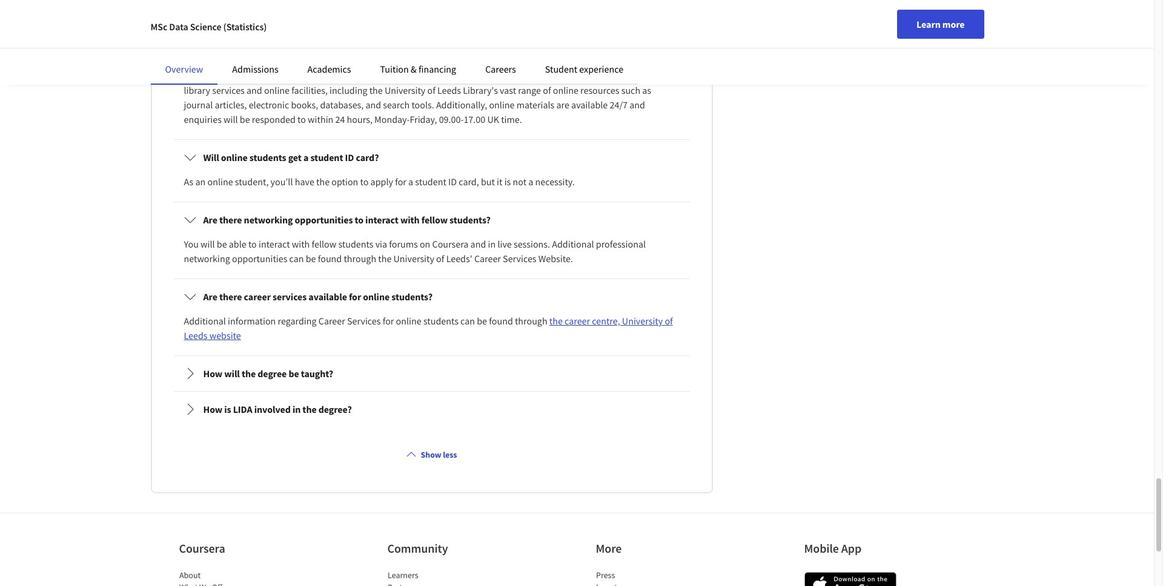 Task type: vqa. For each thing, say whether or not it's contained in the screenshot.
"explore skill-based learning" link
no



Task type: locate. For each thing, give the bounding box(es) containing it.
will right the you
[[201, 238, 215, 250]]

career down are there career services available for online students?‎ at the left of page
[[318, 315, 345, 327]]

0 horizontal spatial is
[[224, 403, 231, 415]]

such up the 24/7
[[621, 84, 640, 96]]

1 vertical spatial student
[[310, 151, 343, 163]]

leeds inside once fully registered, you will have the same access to on-campus facilities as an on-campus student such as access to all library services and online facilities, including the university of leeds library's vast range of online resources such as journal articles, electronic books, databases, and search tools. additionally, online materials are available 24/7 and enquiries will be responded to within 24 hours, monday-friday, 09.00-17.00 uk time.
[[437, 84, 461, 96]]

0 vertical spatial how
[[203, 368, 222, 380]]

to
[[335, 45, 344, 57], [393, 70, 401, 82], [650, 70, 658, 82], [297, 113, 306, 125], [360, 176, 369, 188], [355, 214, 363, 226], [248, 238, 257, 250]]

1 vertical spatial networking
[[184, 253, 230, 265]]

of inside you will be able to interact with fellow students via forums on coursera and in live sessions. additional professional networking opportunities can be found through the university of leeds' career services website.
[[436, 253, 444, 265]]

0 horizontal spatial id
[[345, 151, 354, 163]]

is inside dropdown button
[[224, 403, 231, 415]]

university inside you will be able to interact with fellow students via forums on coursera and in live sessions. additional professional networking opportunities can be found through the university of leeds' career services website.
[[393, 253, 434, 265]]

1 horizontal spatial in
[[488, 238, 496, 250]]

1 horizontal spatial opportunities
[[295, 214, 353, 226]]

learn more button
[[897, 10, 984, 39]]

id inside dropdown button
[[345, 151, 354, 163]]

have right "you'll"
[[295, 176, 314, 188]]

there inside are there career services available for online students?‎ dropdown button
[[219, 291, 242, 303]]

student experience
[[545, 63, 623, 75]]

coursera up leeds'
[[432, 238, 469, 250]]

msc
[[151, 21, 167, 33]]

download on the app store image
[[804, 572, 896, 586]]

1 horizontal spatial interact
[[365, 214, 398, 226]]

university
[[385, 84, 425, 96], [393, 253, 434, 265], [622, 315, 663, 327]]

admissions link
[[232, 63, 278, 75]]

search
[[383, 99, 410, 111]]

more
[[596, 541, 622, 556]]

0 vertical spatial university
[[385, 84, 425, 96]]

interact inside you will be able to interact with fellow students via forums on coursera and in live sessions. additional professional networking opportunities can be found through the university of leeds' career services website.
[[259, 238, 290, 250]]

0 horizontal spatial available
[[309, 291, 347, 303]]

services
[[503, 253, 536, 265], [347, 315, 381, 327]]

student inside dropdown button
[[310, 151, 343, 163]]

admissions
[[232, 63, 278, 75]]

on- up vast
[[509, 70, 523, 82]]

careers
[[485, 63, 516, 75]]

be left the able
[[217, 238, 227, 250]]

0 vertical spatial for
[[395, 176, 406, 188]]

to down the option on the left
[[355, 214, 363, 226]]

the right the including in the left of the page
[[369, 84, 383, 96]]

leeds left website
[[184, 329, 208, 342]]

1 horizontal spatial found
[[489, 315, 513, 327]]

access left all
[[622, 70, 648, 82]]

is right it at top left
[[504, 176, 511, 188]]

1 vertical spatial fellow
[[312, 238, 336, 250]]

there for networking
[[219, 214, 242, 226]]

0 horizontal spatial a
[[303, 151, 309, 163]]

1 vertical spatial interact
[[259, 238, 290, 250]]

services up articles,
[[212, 84, 245, 96]]

student down will online students get a student id card?‎ dropdown button
[[415, 176, 446, 188]]

journal
[[184, 99, 213, 111]]

available
[[571, 99, 608, 111], [309, 291, 347, 303]]

1 horizontal spatial services
[[503, 253, 536, 265]]

opportunities down the able
[[232, 253, 287, 265]]

interact
[[365, 214, 398, 226], [259, 238, 290, 250]]

for down students?‎
[[383, 315, 394, 327]]

student up the option on the left
[[310, 151, 343, 163]]

0 horizontal spatial through
[[344, 253, 376, 265]]

leeds inside the career centre, university of leeds website
[[184, 329, 208, 342]]

1 horizontal spatial career
[[565, 315, 590, 327]]

within
[[308, 113, 333, 125]]

about list
[[179, 569, 282, 586]]

coursera inside you will be able to interact with fellow students via forums on coursera and in live sessions. additional professional networking opportunities can be found through the university of leeds' career services website.
[[432, 238, 469, 250]]

0 vertical spatial coursera
[[432, 238, 469, 250]]

science
[[190, 21, 221, 33]]

available inside once fully registered, you will have the same access to on-campus facilities as an on-campus student such as access to all library services and online facilities, including the university of leeds library's vast range of online resources such as journal articles, electronic books, databases, and search tools. additionally, online materials are available 24/7 and enquiries will be responded to within 24 hours, monday-friday, 09.00-17.00 uk time.
[[571, 99, 608, 111]]

list item down about link
[[179, 581, 282, 586]]

0 vertical spatial have
[[284, 45, 304, 57]]

materials
[[517, 99, 554, 111]]

1 vertical spatial such
[[621, 84, 640, 96]]

2 vertical spatial for
[[383, 315, 394, 327]]

app
[[841, 541, 862, 556]]

are there networking opportunities to interact with fellow students?
[[203, 214, 491, 226]]

id left the card?‎
[[345, 151, 354, 163]]

career inside the career centre, university of leeds website
[[565, 315, 590, 327]]

networking up the able
[[244, 214, 293, 226]]

0 horizontal spatial for
[[349, 291, 361, 303]]

is left lida
[[224, 403, 231, 415]]

career
[[474, 253, 501, 265], [318, 315, 345, 327]]

information
[[228, 315, 276, 327]]

1 horizontal spatial such
[[621, 84, 640, 96]]

2 horizontal spatial for
[[395, 176, 406, 188]]

2 are from the top
[[203, 291, 217, 303]]

1 horizontal spatial for
[[383, 315, 394, 327]]

with inside you will be able to interact with fellow students via forums on coursera and in live sessions. additional professional networking opportunities can be found through the university of leeds' career services website.
[[292, 238, 310, 250]]

students left get at the left top of the page
[[249, 151, 286, 163]]

0 horizontal spatial an
[[195, 176, 206, 188]]

fully
[[207, 70, 224, 82]]

1 horizontal spatial leeds
[[437, 84, 461, 96]]

0 vertical spatial is
[[504, 176, 511, 188]]

campus inside do online students have access to on-campus facilities?‎ dropdown button
[[359, 45, 392, 57]]

1 there from the top
[[219, 214, 242, 226]]

learn
[[917, 18, 941, 30]]

2 there from the top
[[219, 291, 242, 303]]

once
[[184, 70, 205, 82]]

a right apply
[[408, 176, 413, 188]]

networking down the you
[[184, 253, 230, 265]]

to inside you will be able to interact with fellow students via forums on coursera and in live sessions. additional professional networking opportunities can be found through the university of leeds' career services website.
[[248, 238, 257, 250]]

interact up the via
[[365, 214, 398, 226]]

how left lida
[[203, 403, 222, 415]]

0 horizontal spatial career
[[318, 315, 345, 327]]

there inside the are there networking opportunities to interact with fellow students? "dropdown button"
[[219, 214, 242, 226]]

1 vertical spatial leeds
[[184, 329, 208, 342]]

0 vertical spatial such
[[590, 70, 609, 82]]

services down sessions.
[[503, 253, 536, 265]]

online
[[217, 45, 243, 57], [264, 84, 290, 96], [553, 84, 578, 96], [489, 99, 515, 111], [221, 151, 248, 163], [207, 176, 233, 188], [363, 291, 390, 303], [396, 315, 421, 327]]

0 vertical spatial services
[[212, 84, 245, 96]]

list item down the learners
[[387, 581, 490, 586]]

1 vertical spatial are
[[203, 291, 217, 303]]

access right same
[[365, 70, 391, 82]]

1 are from the top
[[203, 214, 217, 226]]

are
[[556, 99, 569, 111]]

are there networking opportunities to interact with fellow students? button
[[174, 203, 689, 237]]

2 list item from the left
[[387, 581, 490, 586]]

1 vertical spatial opportunities
[[232, 253, 287, 265]]

0 horizontal spatial can
[[289, 253, 304, 265]]

you will be able to interact with fellow students via forums on coursera and in live sessions. additional professional networking opportunities can be found through the university of leeds' career services website.
[[184, 238, 646, 265]]

can up are there career services available for online students?‎ at the left of page
[[289, 253, 304, 265]]

the left the option on the left
[[316, 176, 330, 188]]

students left the via
[[338, 238, 373, 250]]

academics link
[[307, 63, 351, 75]]

an
[[497, 70, 507, 82], [195, 176, 206, 188]]

career
[[244, 291, 271, 303], [565, 315, 590, 327]]

for up additional information regarding career services for online students can be found through
[[349, 291, 361, 303]]

2 how from the top
[[203, 403, 222, 415]]

on- down 'facilities?‎' at the top of page
[[403, 70, 417, 82]]

an up vast
[[497, 70, 507, 82]]

1 vertical spatial additional
[[184, 315, 226, 327]]

as
[[184, 176, 193, 188]]

0 vertical spatial additional
[[552, 238, 594, 250]]

fellow inside you will be able to interact with fellow students via forums on coursera and in live sessions. additional professional networking opportunities can be found through the university of leeds' career services website.
[[312, 238, 336, 250]]

range
[[518, 84, 541, 96]]

fellow for students?
[[421, 214, 448, 226]]

the left centre,
[[549, 315, 563, 327]]

can down are there career services available for online students?‎ dropdown button
[[460, 315, 475, 327]]

services inside once fully registered, you will have the same access to on-campus facilities as an on-campus student such as access to all library services and online facilities, including the university of leeds library's vast range of online resources such as journal articles, electronic books, databases, and search tools. additionally, online materials are available 24/7 and enquiries will be responded to within 24 hours, monday-friday, 09.00-17.00 uk time.
[[212, 84, 245, 96]]

online up additional information regarding career services for online students can be found through
[[363, 291, 390, 303]]

1 horizontal spatial as
[[611, 70, 620, 82]]

students down are there career services available for online students?‎ dropdown button
[[423, 315, 459, 327]]

show less button
[[401, 444, 462, 466]]

such up resources
[[590, 70, 609, 82]]

0 horizontal spatial services
[[212, 84, 245, 96]]

id left the card, at top
[[448, 176, 457, 188]]

leeds up 'additionally,'
[[437, 84, 461, 96]]

0 vertical spatial there
[[219, 214, 242, 226]]

0 vertical spatial career
[[474, 253, 501, 265]]

0 vertical spatial found
[[318, 253, 342, 265]]

tuition & financing
[[380, 63, 456, 75]]

additional up website
[[184, 315, 226, 327]]

interact for opportunities
[[365, 214, 398, 226]]

university down forums
[[393, 253, 434, 265]]

opportunities
[[295, 214, 353, 226], [232, 253, 287, 265]]

2 vertical spatial student
[[415, 176, 446, 188]]

are there career services available for online students?‎
[[203, 291, 433, 303]]

have
[[284, 45, 304, 57], [304, 70, 324, 82], [295, 176, 314, 188]]

tuition
[[380, 63, 409, 75]]

facilities?‎
[[394, 45, 434, 57]]

learners
[[387, 570, 418, 581]]

interact for able
[[259, 238, 290, 250]]

for inside dropdown button
[[349, 291, 361, 303]]

1 vertical spatial with
[[292, 238, 310, 250]]

have inside dropdown button
[[284, 45, 304, 57]]

1 horizontal spatial an
[[497, 70, 507, 82]]

1 vertical spatial services
[[273, 291, 307, 303]]

2 horizontal spatial list item
[[596, 581, 699, 586]]

student,
[[235, 176, 269, 188]]

and up leeds'
[[470, 238, 486, 250]]

in inside you will be able to interact with fellow students via forums on coursera and in live sessions. additional professional networking opportunities can be found through the university of leeds' career services website.
[[488, 238, 496, 250]]

0 vertical spatial services
[[503, 253, 536, 265]]

about link
[[179, 570, 200, 581]]

are inside dropdown button
[[203, 291, 217, 303]]

coursera
[[432, 238, 469, 250], [179, 541, 225, 556]]

fellow down are there networking opportunities to interact with fellow students?
[[312, 238, 336, 250]]

how for how is lida involved in the degree?
[[203, 403, 222, 415]]

be right degree
[[289, 368, 299, 380]]

0 horizontal spatial list item
[[179, 581, 282, 586]]

students up admissions link at the top left of page
[[245, 45, 282, 57]]

2 vertical spatial university
[[622, 315, 663, 327]]

university right centre,
[[622, 315, 663, 327]]

in right involved
[[293, 403, 301, 415]]

library's
[[463, 84, 498, 96]]

with up forums
[[400, 214, 420, 226]]

be down articles,
[[240, 113, 250, 125]]

0 horizontal spatial with
[[292, 238, 310, 250]]

on- up same
[[345, 45, 359, 57]]

hours,
[[347, 113, 372, 125]]

for
[[395, 176, 406, 188], [349, 291, 361, 303], [383, 315, 394, 327]]

list item for community
[[387, 581, 490, 586]]

online right "will"
[[221, 151, 248, 163]]

have up facilities,
[[304, 70, 324, 82]]

1 horizontal spatial available
[[571, 99, 608, 111]]

2 horizontal spatial as
[[642, 84, 651, 96]]

0 horizontal spatial student
[[310, 151, 343, 163]]

will up lida
[[224, 368, 240, 380]]

leeds
[[437, 84, 461, 96], [184, 329, 208, 342]]

a inside dropdown button
[[303, 151, 309, 163]]

1 vertical spatial is
[[224, 403, 231, 415]]

such
[[590, 70, 609, 82], [621, 84, 640, 96]]

access up academics
[[306, 45, 333, 57]]

there for career
[[219, 291, 242, 303]]

card,
[[459, 176, 479, 188]]

through inside you will be able to interact with fellow students via forums on coursera and in live sessions. additional professional networking opportunities can be found through the university of leeds' career services website.
[[344, 253, 376, 265]]

1 vertical spatial there
[[219, 291, 242, 303]]

1 horizontal spatial with
[[400, 214, 420, 226]]

services inside you will be able to interact with fellow students via forums on coursera and in live sessions. additional professional networking opportunities can be found through the university of leeds' career services website.
[[503, 253, 536, 265]]

services down are there career services available for online students?‎ at the left of page
[[347, 315, 381, 327]]

1 how from the top
[[203, 368, 222, 380]]

how for how will the degree be taught?
[[203, 368, 222, 380]]

1 vertical spatial through
[[515, 315, 547, 327]]

have inside once fully registered, you will have the same access to on-campus facilities as an on-campus student such as access to all library services and online facilities, including the university of leeds library's vast range of online resources such as journal articles, electronic books, databases, and search tools. additionally, online materials are available 24/7 and enquiries will be responded to within 24 hours, monday-friday, 09.00-17.00 uk time.
[[304, 70, 324, 82]]

online down students?‎
[[396, 315, 421, 327]]

0 vertical spatial with
[[400, 214, 420, 226]]

be inside once fully registered, you will have the same access to on-campus facilities as an on-campus student such as access to all library services and online facilities, including the university of leeds library's vast range of online resources such as journal articles, electronic books, databases, and search tools. additionally, online materials are available 24/7 and enquiries will be responded to within 24 hours, monday-friday, 09.00-17.00 uk time.
[[240, 113, 250, 125]]

to up academics link
[[335, 45, 344, 57]]

in inside how is lida involved in the degree? dropdown button
[[293, 403, 301, 415]]

found inside you will be able to interact with fellow students via forums on coursera and in live sessions. additional professional networking opportunities can be found through the university of leeds' career services website.
[[318, 253, 342, 265]]

there up the able
[[219, 214, 242, 226]]

is
[[504, 176, 511, 188], [224, 403, 231, 415]]

1 vertical spatial can
[[460, 315, 475, 327]]

1 vertical spatial in
[[293, 403, 301, 415]]

1 horizontal spatial fellow
[[421, 214, 448, 226]]

0 vertical spatial opportunities
[[295, 214, 353, 226]]

additional up website.
[[552, 238, 594, 250]]

it
[[497, 176, 502, 188]]

0 horizontal spatial networking
[[184, 253, 230, 265]]

0 vertical spatial interact
[[365, 214, 398, 226]]

student up are
[[557, 70, 588, 82]]

learners link
[[387, 570, 418, 581]]

career inside you will be able to interact with fellow students via forums on coursera and in live sessions. additional professional networking opportunities can be found through the university of leeds' career services website.
[[474, 253, 501, 265]]

0 vertical spatial in
[[488, 238, 496, 250]]

be
[[240, 113, 250, 125], [217, 238, 227, 250], [306, 253, 316, 265], [477, 315, 487, 327], [289, 368, 299, 380]]

0 horizontal spatial interact
[[259, 238, 290, 250]]

0 vertical spatial an
[[497, 70, 507, 82]]

0 vertical spatial available
[[571, 99, 608, 111]]

0 vertical spatial networking
[[244, 214, 293, 226]]

0 horizontal spatial found
[[318, 253, 342, 265]]

fellow
[[421, 214, 448, 226], [312, 238, 336, 250]]

vast
[[500, 84, 516, 96]]

as right resources
[[642, 84, 651, 96]]

2 horizontal spatial student
[[557, 70, 588, 82]]

0 vertical spatial leeds
[[437, 84, 461, 96]]

0 vertical spatial can
[[289, 253, 304, 265]]

1 horizontal spatial is
[[504, 176, 511, 188]]

services up the regarding
[[273, 291, 307, 303]]

to left all
[[650, 70, 658, 82]]

with
[[400, 214, 420, 226], [292, 238, 310, 250]]

learn more
[[917, 18, 965, 30]]

0 horizontal spatial fellow
[[312, 238, 336, 250]]

with down are there networking opportunities to interact with fellow students?
[[292, 238, 310, 250]]

for right apply
[[395, 176, 406, 188]]

0 vertical spatial id
[[345, 151, 354, 163]]

1 vertical spatial for
[[349, 291, 361, 303]]

as up library's
[[486, 70, 495, 82]]

1 vertical spatial services
[[347, 315, 381, 327]]

services
[[212, 84, 245, 96], [273, 291, 307, 303]]

time.
[[501, 113, 522, 125]]

1 list item from the left
[[179, 581, 282, 586]]

fellow up on
[[421, 214, 448, 226]]

are inside "dropdown button"
[[203, 214, 217, 226]]

student inside once fully registered, you will have the same access to on-campus facilities as an on-campus student such as access to all library services and online facilities, including the university of leeds library's vast range of online resources such as journal articles, electronic books, databases, and search tools. additionally, online materials are available 24/7 and enquiries will be responded to within 24 hours, monday-friday, 09.00-17.00 uk time.
[[557, 70, 588, 82]]

the inside the career centre, university of leeds website
[[549, 315, 563, 327]]

0 vertical spatial fellow
[[421, 214, 448, 226]]

0 horizontal spatial opportunities
[[232, 253, 287, 265]]

1 horizontal spatial additional
[[552, 238, 594, 250]]

the inside you will be able to interact with fellow students via forums on coursera and in live sessions. additional professional networking opportunities can be found through the university of leeds' career services website.
[[378, 253, 392, 265]]

the left same
[[325, 70, 339, 82]]

3 list item from the left
[[596, 581, 699, 586]]

1 horizontal spatial list item
[[387, 581, 490, 586]]

0 vertical spatial through
[[344, 253, 376, 265]]

a right get at the left top of the page
[[303, 151, 309, 163]]

id
[[345, 151, 354, 163], [448, 176, 457, 188]]

but
[[481, 176, 495, 188]]

interact inside "dropdown button"
[[365, 214, 398, 226]]

1 vertical spatial found
[[489, 315, 513, 327]]

career down "live"
[[474, 253, 501, 265]]

an inside once fully registered, you will have the same access to on-campus facilities as an on-campus student such as access to all library services and online facilities, including the university of leeds library's vast range of online resources such as journal articles, electronic books, databases, and search tools. additionally, online materials are available 24/7 and enquiries will be responded to within 24 hours, monday-friday, 09.00-17.00 uk time.
[[497, 70, 507, 82]]

registered,
[[226, 70, 269, 82]]

opportunities down the option on the left
[[295, 214, 353, 226]]

how down website
[[203, 368, 222, 380]]

1 vertical spatial career
[[565, 315, 590, 327]]

career up information
[[244, 291, 271, 303]]

1 vertical spatial how
[[203, 403, 222, 415]]

the down the via
[[378, 253, 392, 265]]

career inside are there career services available for online students?‎ dropdown button
[[244, 291, 271, 303]]

involved
[[254, 403, 291, 415]]

to right the able
[[248, 238, 257, 250]]

opportunities inside "dropdown button"
[[295, 214, 353, 226]]

1 horizontal spatial id
[[448, 176, 457, 188]]

career left centre,
[[565, 315, 590, 327]]

online down you
[[264, 84, 290, 96]]

not
[[513, 176, 526, 188]]

as
[[486, 70, 495, 82], [611, 70, 620, 82], [642, 84, 651, 96]]

you
[[184, 238, 199, 250]]

1 horizontal spatial services
[[273, 291, 307, 303]]

data
[[169, 21, 188, 33]]

are
[[203, 214, 217, 226], [203, 291, 217, 303]]

university up search
[[385, 84, 425, 96]]

there up information
[[219, 291, 242, 303]]

with inside the are there networking opportunities to interact with fellow students? "dropdown button"
[[400, 214, 420, 226]]

available down resources
[[571, 99, 608, 111]]

list item down press
[[596, 581, 699, 586]]

campus
[[359, 45, 392, 57], [417, 70, 449, 82], [523, 70, 555, 82]]

to inside dropdown button
[[335, 45, 344, 57]]

as up resources
[[611, 70, 620, 82]]

list item
[[179, 581, 282, 586], [387, 581, 490, 586], [596, 581, 699, 586]]

interact right the able
[[259, 238, 290, 250]]

in left "live"
[[488, 238, 496, 250]]

list item for coursera
[[179, 581, 282, 586]]

fellow inside "dropdown button"
[[421, 214, 448, 226]]



Task type: describe. For each thing, give the bounding box(es) containing it.
available inside dropdown button
[[309, 291, 347, 303]]

0 horizontal spatial as
[[486, 70, 495, 82]]

for for available
[[349, 291, 361, 303]]

1 horizontal spatial campus
[[417, 70, 449, 82]]

will inside dropdown button
[[224, 368, 240, 380]]

the left degree?
[[302, 403, 317, 415]]

and inside you will be able to interact with fellow students via forums on coursera and in live sessions. additional professional networking opportunities can be found through the university of leeds' career services website.
[[470, 238, 486, 250]]

live
[[498, 238, 512, 250]]

are there career services available for online students?‎ button
[[174, 280, 689, 314]]

get
[[288, 151, 302, 163]]

resources
[[580, 84, 619, 96]]

services inside dropdown button
[[273, 291, 307, 303]]

on- inside dropdown button
[[345, 45, 359, 57]]

have for will
[[304, 70, 324, 82]]

1 horizontal spatial on-
[[403, 70, 417, 82]]

to left apply
[[360, 176, 369, 188]]

additional inside you will be able to interact with fellow students via forums on coursera and in live sessions. additional professional networking opportunities can be found through the university of leeds' career services website.
[[552, 238, 594, 250]]

do online students have access to on-campus facilities?‎
[[203, 45, 434, 57]]

and up hours,
[[366, 99, 381, 111]]

press link
[[596, 570, 615, 581]]

databases,
[[320, 99, 364, 111]]

0 horizontal spatial services
[[347, 315, 381, 327]]

press list
[[596, 569, 699, 586]]

careers link
[[485, 63, 516, 75]]

1 horizontal spatial through
[[515, 315, 547, 327]]

will online students get a student id card?‎ button
[[174, 140, 689, 174]]

1 horizontal spatial a
[[408, 176, 413, 188]]

1 vertical spatial an
[[195, 176, 206, 188]]

online right do
[[217, 45, 243, 57]]

be up are there career services available for online students?‎ at the left of page
[[306, 253, 316, 265]]

0 horizontal spatial such
[[590, 70, 609, 82]]

necessity.
[[535, 176, 575, 188]]

you'll
[[271, 176, 293, 188]]

1 vertical spatial id
[[448, 176, 457, 188]]

will online students get a student id card?‎
[[203, 151, 379, 163]]

leeds'
[[446, 253, 472, 265]]

more
[[942, 18, 965, 30]]

community
[[387, 541, 448, 556]]

be down are there career services available for online students?‎ dropdown button
[[477, 315, 487, 327]]

msc data science (statistics)
[[151, 21, 267, 33]]

overview
[[165, 63, 203, 75]]

are for are there networking opportunities to interact with fellow students?
[[203, 214, 217, 226]]

1 vertical spatial career
[[318, 315, 345, 327]]

1 horizontal spatial student
[[415, 176, 446, 188]]

university inside the career centre, university of leeds website
[[622, 315, 663, 327]]

electronic
[[249, 99, 289, 111]]

2 horizontal spatial a
[[528, 176, 533, 188]]

online up are
[[553, 84, 578, 96]]

of inside the career centre, university of leeds website
[[665, 315, 673, 327]]

student experience link
[[545, 63, 623, 75]]

with for students
[[292, 238, 310, 250]]

regarding
[[278, 315, 317, 327]]

networking inside you will be able to interact with fellow students via forums on coursera and in live sessions. additional professional networking opportunities can be found through the university of leeds' career services website.
[[184, 253, 230, 265]]

overview link
[[165, 63, 203, 75]]

opportunities inside you will be able to interact with fellow students via forums on coursera and in live sessions. additional professional networking opportunities can be found through the university of leeds' career services website.
[[232, 253, 287, 265]]

taught?
[[301, 368, 333, 380]]

be inside dropdown button
[[289, 368, 299, 380]]

the career centre, university of leeds website link
[[184, 315, 673, 342]]

able
[[229, 238, 246, 250]]

additional information regarding career services for online students can be found through
[[184, 315, 549, 327]]

all
[[660, 70, 670, 82]]

and right the 24/7
[[629, 99, 645, 111]]

how is lida involved in the degree?
[[203, 403, 352, 415]]

do
[[203, 45, 215, 57]]

website
[[209, 329, 241, 342]]

are for are there career services available for online students?‎
[[203, 291, 217, 303]]

the career centre, university of leeds website
[[184, 315, 673, 342]]

fellow for students
[[312, 238, 336, 250]]

&
[[411, 63, 417, 75]]

how will the degree be taught?
[[203, 368, 333, 380]]

2 horizontal spatial access
[[622, 70, 648, 82]]

financing
[[419, 63, 456, 75]]

centre,
[[592, 315, 620, 327]]

show less
[[421, 449, 457, 460]]

books,
[[291, 99, 318, 111]]

will down articles,
[[224, 113, 238, 125]]

about
[[179, 570, 200, 581]]

facilities,
[[292, 84, 328, 96]]

can inside you will be able to interact with fellow students via forums on coursera and in live sessions. additional professional networking opportunities can be found through the university of leeds' career services website.
[[289, 253, 304, 265]]

24/7
[[610, 99, 628, 111]]

will right you
[[288, 70, 302, 82]]

1 horizontal spatial can
[[460, 315, 475, 327]]

for for services
[[383, 315, 394, 327]]

forums
[[389, 238, 418, 250]]

access inside do online students have access to on-campus facilities?‎ dropdown button
[[306, 45, 333, 57]]

and down registered,
[[247, 84, 262, 96]]

0 horizontal spatial additional
[[184, 315, 226, 327]]

less
[[443, 449, 457, 460]]

networking inside the are there networking opportunities to interact with fellow students? "dropdown button"
[[244, 214, 293, 226]]

you
[[271, 70, 286, 82]]

degree?
[[318, 403, 352, 415]]

experience
[[579, 63, 623, 75]]

mobile app
[[804, 541, 862, 556]]

on
[[420, 238, 430, 250]]

responded
[[252, 113, 296, 125]]

online inside dropdown button
[[363, 291, 390, 303]]

press
[[596, 570, 615, 581]]

degree
[[258, 368, 287, 380]]

additionally,
[[436, 99, 487, 111]]

to down books,
[[297, 113, 306, 125]]

via
[[375, 238, 387, 250]]

will
[[203, 151, 219, 163]]

facilities
[[450, 70, 484, 82]]

online down vast
[[489, 99, 515, 111]]

uk
[[487, 113, 499, 125]]

online down "will"
[[207, 176, 233, 188]]

mobile
[[804, 541, 839, 556]]

university inside once fully registered, you will have the same access to on-campus facilities as an on-campus student such as access to all library services and online facilities, including the university of leeds library's vast range of online resources such as journal articles, electronic books, databases, and search tools. additionally, online materials are available 24/7 and enquiries will be responded to within 24 hours, monday-friday, 09.00-17.00 uk time.
[[385, 84, 425, 96]]

have for you'll
[[295, 176, 314, 188]]

0 horizontal spatial coursera
[[179, 541, 225, 556]]

student
[[545, 63, 577, 75]]

same
[[341, 70, 363, 82]]

students?
[[450, 214, 491, 226]]

sessions.
[[514, 238, 550, 250]]

the left degree
[[242, 368, 256, 380]]

2 horizontal spatial campus
[[523, 70, 555, 82]]

tools.
[[412, 99, 434, 111]]

articles,
[[215, 99, 247, 111]]

once fully registered, you will have the same access to on-campus facilities as an on-campus student such as access to all library services and online facilities, including the university of leeds library's vast range of online resources such as journal articles, electronic books, databases, and search tools. additionally, online materials are available 24/7 and enquiries will be responded to within 24 hours, monday-friday, 09.00-17.00 uk time.
[[184, 70, 670, 125]]

2 horizontal spatial on-
[[509, 70, 523, 82]]

as an online student, you'll have the option to apply for a student id card, but it is not a necessity.
[[184, 176, 575, 188]]

with for students?
[[400, 214, 420, 226]]

lida
[[233, 403, 252, 415]]

to inside "dropdown button"
[[355, 214, 363, 226]]

17.00
[[464, 113, 485, 125]]

24
[[335, 113, 345, 125]]

1 horizontal spatial access
[[365, 70, 391, 82]]

will inside you will be able to interact with fellow students via forums on coursera and in live sessions. additional professional networking opportunities can be found through the university of leeds' career services website.
[[201, 238, 215, 250]]

learners list
[[387, 569, 490, 586]]

(statistics)
[[223, 21, 267, 33]]

do online students have access to on-campus facilities?‎ button
[[174, 34, 689, 68]]

students inside you will be able to interact with fellow students via forums on coursera and in live sessions. additional professional networking opportunities can be found through the university of leeds' career services website.
[[338, 238, 373, 250]]

library
[[184, 84, 210, 96]]

to left &
[[393, 70, 401, 82]]

list item for more
[[596, 581, 699, 586]]

monday-
[[374, 113, 410, 125]]

website.
[[538, 253, 573, 265]]

students?‎
[[391, 291, 433, 303]]



